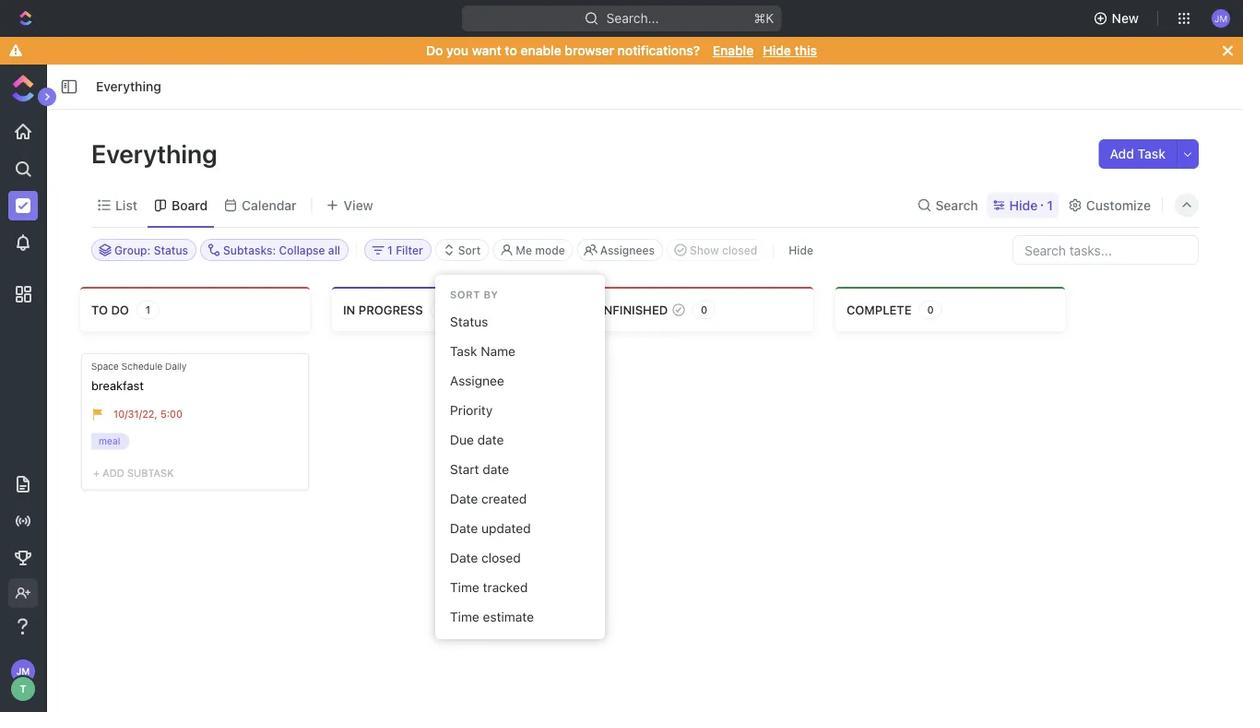 Task type: describe. For each thing, give the bounding box(es) containing it.
start date button
[[443, 455, 598, 484]]

list
[[115, 197, 137, 213]]

customize
[[1086, 197, 1151, 213]]

board link
[[168, 192, 208, 218]]

task inside add task button
[[1138, 146, 1166, 161]]

add task
[[1110, 146, 1166, 161]]

date updated
[[450, 521, 531, 536]]

time estimate button
[[443, 602, 598, 632]]

date closed button
[[443, 543, 598, 573]]

date updated button
[[443, 514, 598, 543]]

closed
[[482, 550, 521, 565]]

progress
[[359, 303, 423, 316]]

date for start date
[[483, 462, 509, 477]]

task inside task name button
[[450, 344, 477, 359]]

assignee button
[[443, 366, 598, 396]]

space schedule daily breakfast
[[91, 361, 187, 392]]

date created button
[[443, 484, 598, 514]]

status button
[[443, 307, 598, 337]]

updated
[[482, 521, 531, 536]]

subtask
[[127, 467, 174, 479]]

time for time estimate
[[450, 609, 479, 624]]

date created
[[450, 491, 527, 506]]

1 vertical spatial to
[[91, 303, 108, 316]]

space
[[91, 361, 119, 371]]

1 vertical spatial everything
[[91, 138, 223, 168]]

date for date closed
[[450, 550, 478, 565]]

1 0 from the left
[[701, 304, 708, 316]]

daily
[[165, 361, 187, 371]]

add task button
[[1099, 139, 1177, 169]]

1 vertical spatial add
[[103, 467, 124, 479]]

unfinished
[[595, 303, 668, 316]]

to do
[[91, 303, 129, 316]]

sort by
[[450, 289, 499, 301]]

time estimate
[[450, 609, 534, 624]]

sort button
[[435, 239, 489, 261]]

time tracked
[[450, 580, 528, 595]]

this
[[795, 43, 817, 58]]

want
[[472, 43, 502, 58]]

name
[[481, 344, 516, 359]]

calendar link
[[238, 192, 297, 218]]

2 0 from the left
[[927, 304, 934, 316]]

assignees button
[[577, 239, 663, 261]]

estimate
[[483, 609, 534, 624]]

date for due date
[[478, 432, 504, 447]]

sort for sort
[[458, 244, 481, 256]]

hide for hide 1
[[1010, 197, 1038, 213]]

assignees
[[600, 244, 655, 256]]

in
[[343, 303, 355, 316]]

time tracked button
[[443, 573, 598, 602]]

date for date created
[[450, 491, 478, 506]]



Task type: vqa. For each thing, say whether or not it's contained in the screenshot.
Jeremy Miller's Workspace, , 'element'
no



Task type: locate. For each thing, give the bounding box(es) containing it.
date right due
[[478, 432, 504, 447]]

0 vertical spatial add
[[1110, 146, 1135, 161]]

task up customize
[[1138, 146, 1166, 161]]

1 time from the top
[[450, 580, 479, 595]]

date
[[478, 432, 504, 447], [483, 462, 509, 477]]

to
[[505, 43, 517, 58], [91, 303, 108, 316]]

sort inside dropdown button
[[458, 244, 481, 256]]

1 vertical spatial sort
[[450, 289, 481, 301]]

do
[[111, 303, 129, 316]]

browser
[[565, 43, 614, 58]]

to right want on the top left
[[505, 43, 517, 58]]

0 vertical spatial time
[[450, 580, 479, 595]]

0 vertical spatial 1
[[1047, 197, 1053, 213]]

breakfast
[[91, 378, 144, 392]]

priority button
[[443, 396, 598, 425]]

time down date closed at the left bottom of the page
[[450, 580, 479, 595]]

0 vertical spatial everything
[[96, 79, 161, 94]]

date up date created
[[483, 462, 509, 477]]

1 vertical spatial time
[[450, 609, 479, 624]]

1 horizontal spatial to
[[505, 43, 517, 58]]

sort for sort by
[[450, 289, 481, 301]]

0 horizontal spatial task
[[450, 344, 477, 359]]

hide 1
[[1010, 197, 1053, 213]]

search...
[[607, 11, 659, 26]]

⌘k
[[754, 11, 774, 26]]

in progress
[[343, 303, 423, 316]]

1 horizontal spatial 0
[[927, 304, 934, 316]]

date for date updated
[[450, 521, 478, 536]]

task
[[1138, 146, 1166, 161], [450, 344, 477, 359]]

1
[[1047, 197, 1053, 213], [145, 304, 150, 316]]

2 time from the top
[[450, 609, 479, 624]]

hide for hide
[[789, 244, 813, 256]]

notifications?
[[618, 43, 700, 58]]

0 horizontal spatial 0
[[701, 304, 708, 316]]

priority
[[450, 403, 493, 418]]

1 vertical spatial date
[[483, 462, 509, 477]]

0 vertical spatial task
[[1138, 146, 1166, 161]]

time
[[450, 580, 479, 595], [450, 609, 479, 624]]

date up date closed at the left bottom of the page
[[450, 521, 478, 536]]

date inside button
[[478, 432, 504, 447]]

add
[[1110, 146, 1135, 161], [103, 467, 124, 479]]

date closed
[[450, 550, 521, 565]]

new
[[1112, 11, 1139, 26]]

complete
[[847, 303, 912, 316]]

add inside add task button
[[1110, 146, 1135, 161]]

0 horizontal spatial to
[[91, 303, 108, 316]]

time inside time tracked button
[[450, 580, 479, 595]]

tracked
[[483, 580, 528, 595]]

0 vertical spatial sort
[[458, 244, 481, 256]]

Search tasks... text field
[[1014, 236, 1198, 264]]

2 vertical spatial date
[[450, 550, 478, 565]]

calendar
[[242, 197, 297, 213]]

1 vertical spatial 1
[[145, 304, 150, 316]]

2 date from the top
[[450, 521, 478, 536]]

date down start
[[450, 491, 478, 506]]

sort up 'sort by'
[[458, 244, 481, 256]]

1 date from the top
[[450, 491, 478, 506]]

date left closed
[[450, 550, 478, 565]]

to left do
[[91, 303, 108, 316]]

0 right complete
[[927, 304, 934, 316]]

0
[[701, 304, 708, 316], [927, 304, 934, 316]]

hide inside button
[[789, 244, 813, 256]]

time inside the time estimate button
[[450, 609, 479, 624]]

list link
[[112, 192, 137, 218]]

0 right unfinished
[[701, 304, 708, 316]]

0 vertical spatial date
[[478, 432, 504, 447]]

add up customize
[[1110, 146, 1135, 161]]

3 date from the top
[[450, 550, 478, 565]]

1 vertical spatial date
[[450, 521, 478, 536]]

time for time tracked
[[450, 580, 479, 595]]

start date
[[450, 462, 509, 477]]

1 vertical spatial hide
[[1010, 197, 1038, 213]]

0 horizontal spatial 1
[[145, 304, 150, 316]]

due date button
[[443, 425, 598, 455]]

add right the +
[[103, 467, 124, 479]]

0 vertical spatial hide
[[763, 43, 791, 58]]

search button
[[912, 192, 984, 218]]

start
[[450, 462, 479, 477]]

do
[[426, 43, 443, 58]]

everything
[[96, 79, 161, 94], [91, 138, 223, 168]]

1 left customize button
[[1047, 197, 1053, 213]]

enable
[[713, 43, 754, 58]]

schedule
[[122, 361, 163, 371]]

date
[[450, 491, 478, 506], [450, 521, 478, 536], [450, 550, 478, 565]]

date inside button
[[483, 462, 509, 477]]

+
[[93, 467, 100, 479]]

1 horizontal spatial 1
[[1047, 197, 1053, 213]]

due date
[[450, 432, 504, 447]]

you
[[447, 43, 469, 58]]

board
[[172, 197, 208, 213]]

task name button
[[443, 337, 598, 366]]

0 vertical spatial to
[[505, 43, 517, 58]]

status
[[450, 314, 488, 329]]

hide
[[763, 43, 791, 58], [1010, 197, 1038, 213], [789, 244, 813, 256]]

everything link
[[91, 76, 166, 98]]

0 horizontal spatial add
[[103, 467, 124, 479]]

by
[[484, 289, 499, 301]]

sort left by
[[450, 289, 481, 301]]

task down status
[[450, 344, 477, 359]]

created
[[482, 491, 527, 506]]

1 horizontal spatial add
[[1110, 146, 1135, 161]]

2 vertical spatial hide
[[789, 244, 813, 256]]

sort
[[458, 244, 481, 256], [450, 289, 481, 301]]

+ add subtask
[[93, 467, 174, 479]]

do you want to enable browser notifications? enable hide this
[[426, 43, 817, 58]]

enable
[[521, 43, 562, 58]]

due
[[450, 432, 474, 447]]

time down time tracked
[[450, 609, 479, 624]]

task name
[[450, 344, 516, 359]]

1 horizontal spatial task
[[1138, 146, 1166, 161]]

date inside button
[[450, 491, 478, 506]]

assignee
[[450, 373, 504, 388]]

search
[[936, 197, 978, 213]]

0 vertical spatial date
[[450, 491, 478, 506]]

1 vertical spatial task
[[450, 344, 477, 359]]

customize button
[[1062, 192, 1157, 218]]

1 right do
[[145, 304, 150, 316]]

new button
[[1086, 4, 1150, 33]]

hide button
[[781, 239, 821, 261]]



